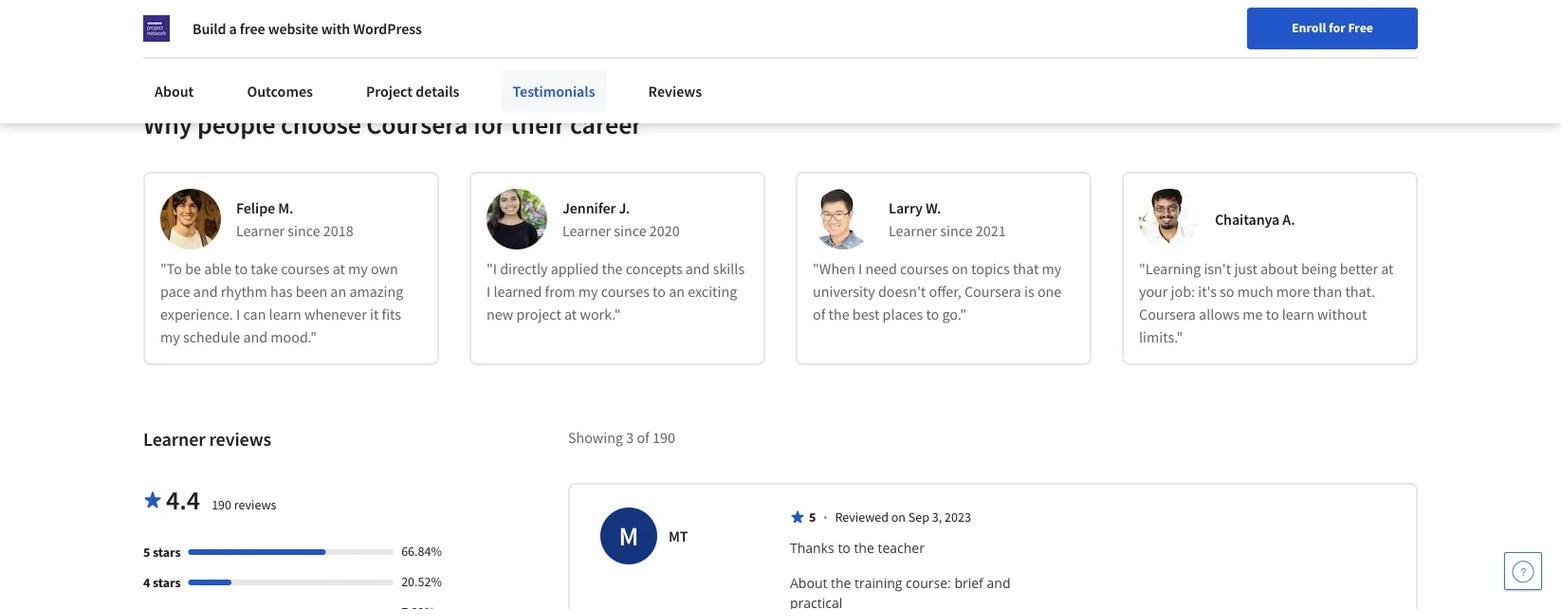 Task type: locate. For each thing, give the bounding box(es) containing it.
1 horizontal spatial of
[[813, 305, 826, 324]]

at down 2018
[[333, 259, 345, 278]]

0 horizontal spatial i
[[236, 305, 240, 324]]

2 learn from the left
[[1282, 305, 1315, 324]]

0 vertical spatial coursera
[[366, 108, 468, 141]]

1 vertical spatial i
[[487, 282, 491, 301]]

1 vertical spatial reviews
[[234, 497, 276, 514]]

since for m.
[[288, 221, 320, 240]]

reviews
[[209, 428, 271, 451], [234, 497, 276, 514]]

0 vertical spatial reviews
[[209, 428, 271, 451]]

since for j.
[[614, 221, 647, 240]]

choose
[[281, 108, 361, 141]]

free
[[240, 19, 265, 38]]

my
[[348, 259, 368, 278], [1042, 259, 1062, 278], [578, 282, 598, 301], [160, 328, 180, 347]]

their
[[511, 108, 565, 141]]

courses up the 'been'
[[281, 259, 330, 278]]

thanks to the teacher
[[790, 539, 925, 557]]

1 horizontal spatial learn
[[1282, 305, 1315, 324]]

reviewed
[[835, 509, 889, 526]]

just
[[1235, 259, 1258, 278]]

learner inside jennifer j. learner since 2020
[[563, 221, 611, 240]]

an up whenever
[[330, 282, 346, 301]]

the up practical
[[831, 574, 851, 592]]

0 horizontal spatial courses
[[281, 259, 330, 278]]

at inside the "i directly applied the concepts and skills i learned from my courses to an exciting new project at work."
[[564, 305, 577, 324]]

work."
[[580, 305, 621, 324]]

0 horizontal spatial at
[[333, 259, 345, 278]]

1 stars from the top
[[153, 544, 181, 561]]

i left need
[[858, 259, 862, 278]]

3
[[626, 428, 634, 447]]

applied
[[551, 259, 599, 278]]

2 vertical spatial i
[[236, 305, 240, 324]]

of right the 3
[[637, 428, 650, 447]]

enroll for free button
[[1247, 8, 1418, 49]]

0 vertical spatial i
[[858, 259, 862, 278]]

being
[[1301, 259, 1337, 278]]

2 since from the left
[[614, 221, 647, 240]]

testimonials link
[[501, 70, 607, 112]]

an inside the "i directly applied the concepts and skills i learned from my courses to an exciting new project at work."
[[669, 282, 685, 301]]

larry w. learner since 2021
[[889, 199, 1006, 240]]

learner inside felipe m. learner since 2018
[[236, 221, 285, 240]]

since
[[288, 221, 320, 240], [614, 221, 647, 240], [940, 221, 973, 240]]

at inside the "learning isn't just about being better at your job: it's so much more than that. coursera allows me to learn without limits."
[[1381, 259, 1394, 278]]

learner for jennifer
[[563, 221, 611, 240]]

0 horizontal spatial learn
[[269, 305, 301, 324]]

0 horizontal spatial of
[[637, 428, 650, 447]]

j.
[[619, 199, 630, 218]]

and right brief at bottom right
[[987, 574, 1011, 592]]

much
[[1238, 282, 1274, 301]]

coursera project network image
[[143, 15, 170, 42]]

190 right the 3
[[653, 428, 675, 447]]

pace
[[160, 282, 190, 301]]

190 right 4.4 at the bottom left of page
[[212, 497, 231, 514]]

learner up 4.4 at the bottom left of page
[[143, 428, 205, 451]]

learner down 'jennifer'
[[563, 221, 611, 240]]

1 learn from the left
[[269, 305, 301, 324]]

has
[[270, 282, 293, 301]]

the down university
[[829, 305, 850, 324]]

stars up 4 stars
[[153, 544, 181, 561]]

learn down has on the left of the page
[[269, 305, 301, 324]]

project
[[366, 82, 413, 101]]

1 horizontal spatial coursera
[[965, 282, 1022, 301]]

since for w.
[[940, 221, 973, 240]]

my inside "when i need courses on topics that my university doesn't offer, coursera is one of the best places to go."
[[1042, 259, 1062, 278]]

build a free website with wordpress
[[193, 19, 422, 38]]

1 vertical spatial 5
[[143, 544, 150, 561]]

1 vertical spatial for
[[473, 108, 505, 141]]

from
[[545, 282, 575, 301]]

at
[[333, 259, 345, 278], [1381, 259, 1394, 278], [564, 305, 577, 324]]

3,
[[932, 509, 942, 526]]

2 horizontal spatial courses
[[900, 259, 949, 278]]

2 vertical spatial coursera
[[1139, 305, 1196, 324]]

my up one
[[1042, 259, 1062, 278]]

my up work."
[[578, 282, 598, 301]]

to up rhythm on the left of the page
[[235, 259, 248, 278]]

i down "i
[[487, 282, 491, 301]]

showing
[[568, 428, 623, 447]]

5 up 4
[[143, 544, 150, 561]]

outcomes
[[247, 82, 313, 101]]

1 horizontal spatial about
[[790, 574, 828, 592]]

"when i need courses on topics that my university doesn't offer, coursera is one of the best places to go."
[[813, 259, 1062, 324]]

new
[[487, 305, 513, 324]]

sep
[[909, 509, 930, 526]]

is
[[1025, 282, 1035, 301]]

0 vertical spatial on
[[952, 259, 968, 278]]

about link
[[143, 70, 205, 112]]

i left the can on the bottom left of the page
[[236, 305, 240, 324]]

take
[[251, 259, 278, 278]]

for left their
[[473, 108, 505, 141]]

since inside larry w. learner since 2021
[[940, 221, 973, 240]]

learn inside "to be able to take courses at my own pace and rhythm has been an amazing experience. i can learn whenever it fits my schedule and mood."
[[269, 305, 301, 324]]

about inside about the training course: brief and practical
[[790, 574, 828, 592]]

coursera down project details
[[366, 108, 468, 141]]

courses inside the "i directly applied the concepts and skills i learned from my courses to an exciting new project at work."
[[601, 282, 650, 301]]

skills
[[713, 259, 745, 278]]

an
[[330, 282, 346, 301], [669, 282, 685, 301]]

wordpress
[[353, 19, 422, 38]]

0 horizontal spatial on
[[891, 509, 906, 526]]

1 horizontal spatial on
[[952, 259, 968, 278]]

about up practical
[[790, 574, 828, 592]]

2 stars from the top
[[153, 574, 181, 591]]

my inside the "i directly applied the concepts and skills i learned from my courses to an exciting new project at work."
[[578, 282, 598, 301]]

2 an from the left
[[669, 282, 685, 301]]

and
[[686, 259, 710, 278], [193, 282, 218, 301], [243, 328, 268, 347], [987, 574, 1011, 592]]

0 vertical spatial 5
[[809, 509, 816, 526]]

2020
[[650, 221, 680, 240]]

without
[[1318, 305, 1367, 324]]

2 horizontal spatial at
[[1381, 259, 1394, 278]]

1 since from the left
[[288, 221, 320, 240]]

5 up thanks
[[809, 509, 816, 526]]

stars right 4
[[153, 574, 181, 591]]

2 horizontal spatial i
[[858, 259, 862, 278]]

2 horizontal spatial since
[[940, 221, 973, 240]]

"i directly applied the concepts and skills i learned from my courses to an exciting new project at work."
[[487, 259, 745, 324]]

project details link
[[355, 70, 471, 112]]

coursera down topics
[[965, 282, 1022, 301]]

1 vertical spatial on
[[891, 509, 906, 526]]

and up exciting
[[686, 259, 710, 278]]

course:
[[906, 574, 951, 592]]

about
[[1261, 259, 1298, 278]]

and inside about the training course: brief and practical
[[987, 574, 1011, 592]]

than
[[1313, 282, 1343, 301]]

0 vertical spatial for
[[1329, 19, 1346, 36]]

reviews right 4.4 at the bottom left of page
[[234, 497, 276, 514]]

2023
[[945, 509, 971, 526]]

about up the why
[[155, 82, 194, 101]]

0 horizontal spatial 5
[[143, 544, 150, 561]]

felipe
[[236, 199, 275, 218]]

3 since from the left
[[940, 221, 973, 240]]

at down 'from'
[[564, 305, 577, 324]]

for right show notifications image
[[1329, 19, 1346, 36]]

0 horizontal spatial about
[[155, 82, 194, 101]]

0 horizontal spatial for
[[473, 108, 505, 141]]

1 horizontal spatial since
[[614, 221, 647, 240]]

my down experience.
[[160, 328, 180, 347]]

at right better
[[1381, 259, 1394, 278]]

1 horizontal spatial i
[[487, 282, 491, 301]]

larry
[[889, 199, 923, 218]]

1 horizontal spatial an
[[669, 282, 685, 301]]

reviews up 190 reviews
[[209, 428, 271, 451]]

an inside "to be able to take courses at my own pace and rhythm has been an amazing experience. i can learn whenever it fits my schedule and mood."
[[330, 282, 346, 301]]

0 horizontal spatial 190
[[212, 497, 231, 514]]

courses up work."
[[601, 282, 650, 301]]

so
[[1220, 282, 1235, 301]]

5 stars
[[143, 544, 181, 561]]

1 horizontal spatial 190
[[653, 428, 675, 447]]

and down the can on the bottom left of the page
[[243, 328, 268, 347]]

66.84%
[[401, 543, 442, 560]]

and up experience.
[[193, 282, 218, 301]]

0 horizontal spatial an
[[330, 282, 346, 301]]

on
[[952, 259, 968, 278], [891, 509, 906, 526]]

coursera up limits."
[[1139, 305, 1196, 324]]

2 horizontal spatial coursera
[[1139, 305, 1196, 324]]

4 stars
[[143, 574, 181, 591]]

courses up offer,
[[900, 259, 949, 278]]

learner down felipe
[[236, 221, 285, 240]]

chaitanya
[[1215, 210, 1280, 229]]

to inside the "i directly applied the concepts and skills i learned from my courses to an exciting new project at work."
[[653, 282, 666, 301]]

since down w.
[[940, 221, 973, 240]]

to right thanks
[[838, 539, 851, 557]]

to inside the "learning isn't just about being better at your job: it's so much more than that. coursera allows me to learn without limits."
[[1266, 305, 1279, 324]]

experience.
[[160, 305, 233, 324]]

1 an from the left
[[330, 282, 346, 301]]

since down m.
[[288, 221, 320, 240]]

1 vertical spatial about
[[790, 574, 828, 592]]

the right applied
[[602, 259, 623, 278]]

1 horizontal spatial 5
[[809, 509, 816, 526]]

since inside jennifer j. learner since 2020
[[614, 221, 647, 240]]

1 vertical spatial coursera
[[965, 282, 1022, 301]]

0 horizontal spatial since
[[288, 221, 320, 240]]

"to
[[160, 259, 182, 278]]

at inside "to be able to take courses at my own pace and rhythm has been an amazing experience. i can learn whenever it fits my schedule and mood."
[[333, 259, 345, 278]]

of down university
[[813, 305, 826, 324]]

that.
[[1346, 282, 1375, 301]]

my left own
[[348, 259, 368, 278]]

an down the concepts
[[669, 282, 685, 301]]

None search field
[[270, 12, 726, 50]]

1 horizontal spatial courses
[[601, 282, 650, 301]]

0 vertical spatial stars
[[153, 544, 181, 561]]

1 horizontal spatial at
[[564, 305, 577, 324]]

the inside about the training course: brief and practical
[[831, 574, 851, 592]]

coursera
[[366, 108, 468, 141], [965, 282, 1022, 301], [1139, 305, 1196, 324]]

since inside felipe m. learner since 2018
[[288, 221, 320, 240]]

coursera inside "when i need courses on topics that my university doesn't offer, coursera is one of the best places to go."
[[965, 282, 1022, 301]]

need
[[865, 259, 897, 278]]

learner for felipe
[[236, 221, 285, 240]]

to down the concepts
[[653, 282, 666, 301]]

about the training course: brief and practical
[[790, 574, 1014, 609]]

learner down larry
[[889, 221, 937, 240]]

to right the me
[[1266, 305, 1279, 324]]

0 vertical spatial 190
[[653, 428, 675, 447]]

on up offer,
[[952, 259, 968, 278]]

free
[[1348, 19, 1374, 36]]

1 vertical spatial 190
[[212, 497, 231, 514]]

1 vertical spatial stars
[[153, 574, 181, 591]]

directly
[[500, 259, 548, 278]]

0 vertical spatial about
[[155, 82, 194, 101]]

1 horizontal spatial for
[[1329, 19, 1346, 36]]

reviews for learner reviews
[[209, 428, 271, 451]]

that
[[1013, 259, 1039, 278]]

learner inside larry w. learner since 2021
[[889, 221, 937, 240]]

m.
[[278, 199, 293, 218]]

since down j.
[[614, 221, 647, 240]]

learn down "more"
[[1282, 305, 1315, 324]]

it
[[370, 305, 379, 324]]

on left sep
[[891, 509, 906, 526]]

coursera inside the "learning isn't just about being better at your job: it's so much more than that. coursera allows me to learn without limits."
[[1139, 305, 1196, 324]]

learn inside the "learning isn't just about being better at your job: it's so much more than that. coursera allows me to learn without limits."
[[1282, 305, 1315, 324]]

0 vertical spatial of
[[813, 305, 826, 324]]

to left go."
[[926, 305, 939, 324]]



Task type: vqa. For each thing, say whether or not it's contained in the screenshot.
Science
no



Task type: describe. For each thing, give the bounding box(es) containing it.
learn for has
[[269, 305, 301, 324]]

offer,
[[929, 282, 962, 301]]

learned
[[494, 282, 542, 301]]

isn't
[[1204, 259, 1231, 278]]

1 vertical spatial of
[[637, 428, 650, 447]]

career
[[570, 108, 642, 141]]

stars for 4 stars
[[153, 574, 181, 591]]

best
[[853, 305, 880, 324]]

learner for larry
[[889, 221, 937, 240]]

can
[[243, 305, 266, 324]]

been
[[296, 282, 327, 301]]

stars for 5 stars
[[153, 544, 181, 561]]

with
[[321, 19, 350, 38]]

it's
[[1198, 282, 1217, 301]]

the inside "when i need courses on topics that my university doesn't offer, coursera is one of the best places to go."
[[829, 305, 850, 324]]

whenever
[[304, 305, 367, 324]]

felipe m. learner since 2018
[[236, 199, 353, 240]]

"i
[[487, 259, 497, 278]]

coursera image
[[23, 15, 143, 46]]

5 for 5 stars
[[143, 544, 150, 561]]

better
[[1340, 259, 1378, 278]]

be
[[185, 259, 201, 278]]

m
[[619, 520, 639, 553]]

reviews
[[648, 82, 702, 101]]

able
[[204, 259, 232, 278]]

i inside "to be able to take courses at my own pace and rhythm has been an amazing experience. i can learn whenever it fits my schedule and mood."
[[236, 305, 240, 324]]

concepts
[[626, 259, 683, 278]]

schedule
[[183, 328, 240, 347]]

doesn't
[[878, 282, 926, 301]]

a.
[[1283, 210, 1295, 229]]

190 reviews
[[212, 497, 276, 514]]

of inside "when i need courses on topics that my university doesn't offer, coursera is one of the best places to go."
[[813, 305, 826, 324]]

the down the reviewed
[[854, 539, 874, 557]]

reviewed on sep 3, 2023
[[835, 509, 971, 526]]

learner reviews
[[143, 428, 271, 451]]

0 horizontal spatial coursera
[[366, 108, 468, 141]]

university
[[813, 282, 875, 301]]

showing 3 of 190
[[568, 428, 675, 447]]

topics
[[971, 259, 1010, 278]]

the inside the "i directly applied the concepts and skills i learned from my courses to an exciting new project at work."
[[602, 259, 623, 278]]

at for courses
[[333, 259, 345, 278]]

4.4
[[166, 484, 200, 517]]

rhythm
[[221, 282, 267, 301]]

a
[[229, 19, 237, 38]]

project details
[[366, 82, 460, 101]]

why
[[143, 108, 192, 141]]

about for about
[[155, 82, 194, 101]]

on inside "when i need courses on topics that my university doesn't offer, coursera is one of the best places to go."
[[952, 259, 968, 278]]

teacher
[[878, 539, 925, 557]]

build
[[193, 19, 226, 38]]

4
[[143, 574, 150, 591]]

own
[[371, 259, 398, 278]]

to inside "to be able to take courses at my own pace and rhythm has been an amazing experience. i can learn whenever it fits my schedule and mood."
[[235, 259, 248, 278]]

enroll for free
[[1292, 19, 1374, 36]]

project
[[516, 305, 561, 324]]

jennifer j. learner since 2020
[[563, 199, 680, 240]]

learn for more
[[1282, 305, 1315, 324]]

reviews link
[[637, 70, 713, 112]]

enroll
[[1292, 19, 1326, 36]]

2018
[[323, 221, 353, 240]]

outcomes link
[[236, 70, 324, 112]]

reviews for 190 reviews
[[234, 497, 276, 514]]

w.
[[926, 199, 941, 218]]

for inside button
[[1329, 19, 1346, 36]]

why people choose coursera for their career
[[143, 108, 642, 141]]

i inside the "i directly applied the concepts and skills i learned from my courses to an exciting new project at work."
[[487, 282, 491, 301]]

people
[[197, 108, 275, 141]]

5 for 5
[[809, 509, 816, 526]]

places
[[883, 305, 923, 324]]

to inside "when i need courses on topics that my university doesn't offer, coursera is one of the best places to go."
[[926, 305, 939, 324]]

thanks
[[790, 539, 835, 557]]

and inside the "i directly applied the concepts and skills i learned from my courses to an exciting new project at work."
[[686, 259, 710, 278]]

"learning isn't just about being better at your job: it's so much more than that. coursera allows me to learn without limits."
[[1139, 259, 1394, 347]]

2021
[[976, 221, 1006, 240]]

at for better
[[1381, 259, 1394, 278]]

about for about the training course: brief and practical
[[790, 574, 828, 592]]

go."
[[942, 305, 967, 324]]

mood."
[[271, 328, 317, 347]]

amazing
[[349, 282, 403, 301]]

testimonials
[[513, 82, 595, 101]]

20.52%
[[401, 573, 442, 590]]

help center image
[[1512, 560, 1535, 582]]

one
[[1038, 282, 1062, 301]]

show notifications image
[[1305, 24, 1328, 46]]

courses inside "to be able to take courses at my own pace and rhythm has been an amazing experience. i can learn whenever it fits my schedule and mood."
[[281, 259, 330, 278]]

me
[[1243, 305, 1263, 324]]

i inside "when i need courses on topics that my university doesn't offer, coursera is one of the best places to go."
[[858, 259, 862, 278]]

exciting
[[688, 282, 737, 301]]

chaitanya a.
[[1215, 210, 1295, 229]]

"learning
[[1139, 259, 1201, 278]]

fits
[[382, 305, 401, 324]]

more
[[1277, 282, 1310, 301]]

courses inside "when i need courses on topics that my university doesn't offer, coursera is one of the best places to go."
[[900, 259, 949, 278]]

mt
[[669, 527, 688, 546]]

job:
[[1171, 282, 1195, 301]]

website
[[268, 19, 318, 38]]

brief
[[955, 574, 984, 592]]

details
[[416, 82, 460, 101]]



